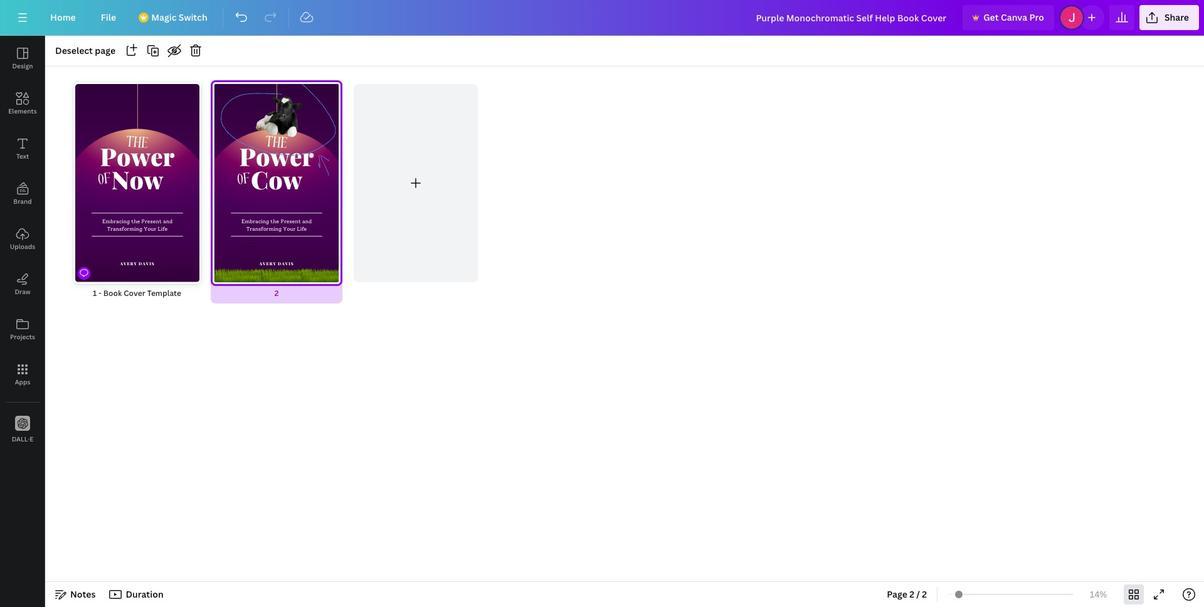 Task type: describe. For each thing, give the bounding box(es) containing it.
-
[[97, 288, 103, 299]]

uploads
[[10, 242, 35, 251]]

1 present from the left
[[142, 218, 162, 225]]

2 horizontal spatial 2
[[922, 589, 927, 600]]

get canva pro button
[[963, 5, 1055, 30]]

magic switch button
[[131, 5, 218, 30]]

page 2 / 2
[[887, 589, 927, 600]]

1 life from the left
[[158, 226, 168, 232]]

get
[[984, 11, 999, 23]]

14% button
[[1079, 585, 1119, 605]]

the down cow
[[271, 218, 279, 225]]

share button
[[1140, 5, 1200, 30]]

magic switch
[[151, 11, 207, 23]]

dm serif display
[[246, 246, 256, 248]]

2 present from the left
[[281, 218, 301, 225]]

switch
[[179, 11, 207, 23]]

projects button
[[0, 307, 45, 352]]

page
[[95, 45, 115, 56]]

2 transforming from the left
[[246, 226, 282, 232]]

side panel tab list
[[0, 36, 45, 452]]

2 and from the left
[[302, 218, 312, 225]]

power for now
[[100, 140, 175, 172]]

dm
[[246, 246, 248, 248]]

1 embracing from the left
[[102, 218, 130, 225]]

1 of from the left
[[97, 167, 112, 193]]

display
[[251, 246, 256, 248]]

power cow
[[239, 140, 314, 195]]

2 avery from the left
[[260, 261, 276, 266]]

brand
[[13, 197, 32, 206]]

projects
[[10, 333, 35, 341]]

1 transforming from the left
[[107, 226, 142, 232]]

file
[[101, 11, 116, 23]]

notes button
[[50, 585, 101, 605]]

home
[[50, 11, 76, 23]]

page
[[887, 589, 908, 600]]

main menu bar
[[0, 0, 1205, 36]]

the down now
[[131, 218, 140, 225]]

1 horizontal spatial 2
[[910, 589, 915, 600]]

pro
[[1030, 11, 1045, 23]]

1 your from the left
[[144, 226, 156, 232]]

now
[[112, 163, 163, 195]]

/
[[917, 589, 920, 600]]



Task type: vqa. For each thing, say whether or not it's contained in the screenshot.
Magic Switch at the left top
yes



Task type: locate. For each thing, give the bounding box(es) containing it.
deselect
[[55, 45, 93, 56]]

text button
[[0, 126, 45, 171]]

0 horizontal spatial embracing
[[102, 218, 130, 225]]

the
[[125, 130, 149, 157], [265, 130, 288, 157], [131, 218, 140, 225], [271, 218, 279, 225]]

1
[[93, 288, 97, 299]]

duration button
[[106, 585, 169, 605]]

your
[[144, 226, 156, 232], [283, 226, 296, 232]]

1 and from the left
[[163, 218, 173, 225]]

deselect page
[[55, 45, 115, 56]]

your down cow
[[283, 226, 296, 232]]

get canva pro
[[984, 11, 1045, 23]]

serif
[[248, 246, 251, 248]]

dall·e button
[[0, 407, 45, 452]]

2 davis from the left
[[278, 261, 294, 266]]

and
[[163, 218, 173, 225], [302, 218, 312, 225]]

2 your from the left
[[283, 226, 296, 232]]

elements
[[8, 107, 37, 115]]

2 of from the left
[[237, 167, 251, 193]]

0 horizontal spatial 2
[[275, 288, 279, 299]]

page 2 / 2 button
[[882, 585, 932, 605]]

embracing the present and transforming your life up display
[[242, 218, 312, 232]]

embracing the present and transforming your life
[[102, 218, 173, 232], [242, 218, 312, 232]]

the up now
[[125, 130, 149, 157]]

deselect page button
[[50, 41, 121, 61]]

1 horizontal spatial transforming
[[246, 226, 282, 232]]

transforming up display
[[246, 226, 282, 232]]

text
[[16, 152, 29, 161]]

dall·e
[[12, 434, 33, 443]]

1 horizontal spatial present
[[281, 218, 301, 225]]

embracing down now
[[102, 218, 130, 225]]

davis
[[139, 261, 155, 266], [278, 261, 294, 266]]

1 davis from the left
[[139, 261, 155, 266]]

0 horizontal spatial davis
[[139, 261, 155, 266]]

2 life from the left
[[297, 226, 307, 232]]

and down power cow
[[302, 218, 312, 225]]

duration
[[126, 589, 164, 600]]

1 horizontal spatial embracing the present and transforming your life
[[242, 218, 312, 232]]

1 avery davis from the left
[[120, 261, 155, 266]]

transforming
[[107, 226, 142, 232], [246, 226, 282, 232]]

0 horizontal spatial and
[[163, 218, 173, 225]]

1 horizontal spatial and
[[302, 218, 312, 225]]

notes
[[70, 589, 96, 600]]

present down now
[[142, 218, 162, 225]]

1 horizontal spatial davis
[[278, 261, 294, 266]]

design
[[12, 61, 33, 70]]

of
[[97, 167, 112, 193], [237, 167, 251, 193]]

Page title text field
[[103, 287, 182, 301]]

embracing
[[102, 218, 130, 225], [242, 218, 269, 225]]

2 embracing the present and transforming your life from the left
[[242, 218, 312, 232]]

life down now
[[158, 226, 168, 232]]

0 horizontal spatial your
[[144, 226, 156, 232]]

life down cow
[[297, 226, 307, 232]]

2
[[275, 288, 279, 299], [910, 589, 915, 600], [922, 589, 927, 600]]

1 horizontal spatial your
[[283, 226, 296, 232]]

0 horizontal spatial embracing the present and transforming your life
[[102, 218, 173, 232]]

present down cow
[[281, 218, 301, 225]]

0 horizontal spatial transforming
[[107, 226, 142, 232]]

2 power from the left
[[239, 140, 314, 172]]

2 embracing from the left
[[242, 218, 269, 225]]

1 horizontal spatial embracing
[[242, 218, 269, 225]]

home link
[[40, 5, 86, 30]]

1 horizontal spatial avery davis
[[260, 261, 294, 266]]

embracing up display
[[242, 218, 269, 225]]

brand button
[[0, 171, 45, 216]]

2 avery davis from the left
[[260, 261, 294, 266]]

0 horizontal spatial avery davis
[[120, 261, 155, 266]]

elements button
[[0, 81, 45, 126]]

1 embracing the present and transforming your life from the left
[[102, 218, 173, 232]]

0 horizontal spatial power
[[100, 140, 175, 172]]

0 horizontal spatial life
[[158, 226, 168, 232]]

draw
[[15, 287, 30, 296]]

0 horizontal spatial avery
[[120, 261, 137, 266]]

embracing the present and transforming your life down now
[[102, 218, 173, 232]]

design button
[[0, 36, 45, 81]]

1 horizontal spatial life
[[297, 226, 307, 232]]

uploads button
[[0, 216, 45, 262]]

power
[[100, 140, 175, 172], [239, 140, 314, 172]]

magic
[[151, 11, 177, 23]]

draw button
[[0, 262, 45, 307]]

1 horizontal spatial avery
[[260, 261, 276, 266]]

cow
[[251, 163, 302, 195]]

life
[[158, 226, 168, 232], [297, 226, 307, 232]]

1 avery from the left
[[120, 261, 137, 266]]

1 horizontal spatial of
[[237, 167, 251, 193]]

present
[[142, 218, 162, 225], [281, 218, 301, 225]]

14%
[[1090, 589, 1108, 600]]

power now
[[100, 140, 175, 195]]

Design title text field
[[746, 5, 958, 30]]

1 horizontal spatial power
[[239, 140, 314, 172]]

apps button
[[0, 352, 45, 397]]

apps
[[15, 378, 30, 386]]

avery davis
[[120, 261, 155, 266], [260, 261, 294, 266]]

avery
[[120, 261, 137, 266], [260, 261, 276, 266]]

1 power from the left
[[100, 140, 175, 172]]

file button
[[91, 5, 126, 30]]

the up cow
[[265, 130, 288, 157]]

share
[[1165, 11, 1190, 23]]

and down now
[[163, 218, 173, 225]]

transforming down now
[[107, 226, 142, 232]]

power for cow
[[239, 140, 314, 172]]

0 horizontal spatial of
[[97, 167, 112, 193]]

your down now
[[144, 226, 156, 232]]

canva
[[1001, 11, 1028, 23]]

0 horizontal spatial present
[[142, 218, 162, 225]]



